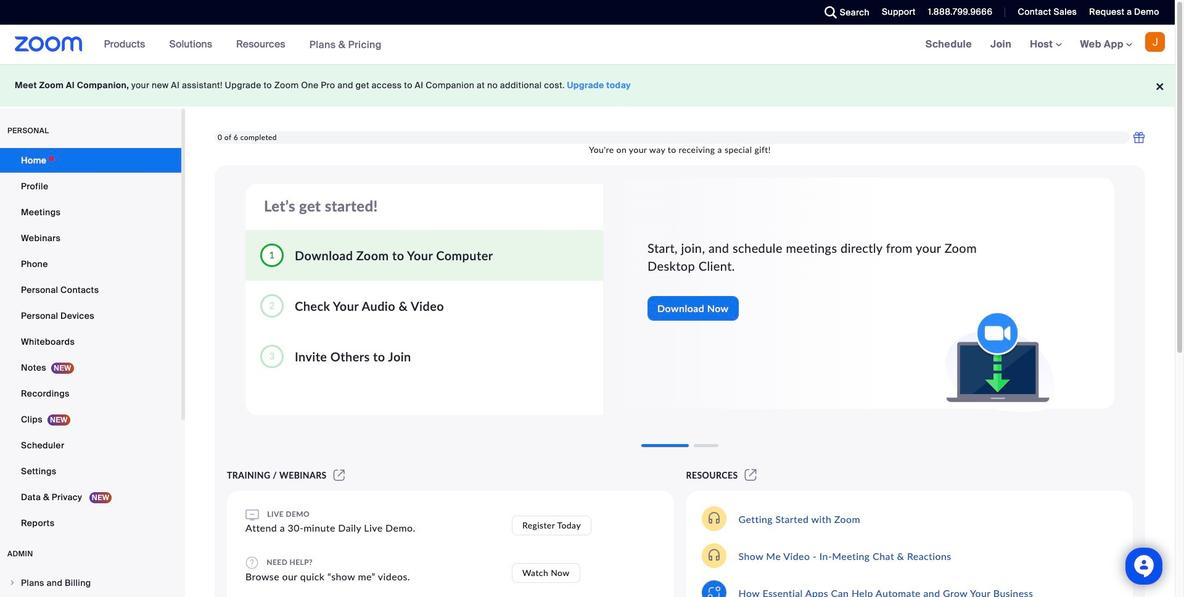Task type: describe. For each thing, give the bounding box(es) containing it.
personal menu menu
[[0, 148, 181, 537]]

right image
[[9, 579, 16, 587]]

zoom logo image
[[15, 36, 82, 52]]

product information navigation
[[95, 25, 391, 65]]



Task type: locate. For each thing, give the bounding box(es) containing it.
footer
[[0, 64, 1176, 107]]

window new image
[[332, 470, 347, 481]]

window new image
[[743, 470, 759, 481]]

banner
[[0, 25, 1176, 65]]

meetings navigation
[[917, 25, 1176, 65]]

profile picture image
[[1146, 32, 1166, 52]]

menu item
[[0, 571, 181, 595]]



Task type: vqa. For each thing, say whether or not it's contained in the screenshot.
'audiences' within Zoom Webinars allows you to connect with large audiences and share video, audio and content from any location and device for better engagement.
no



